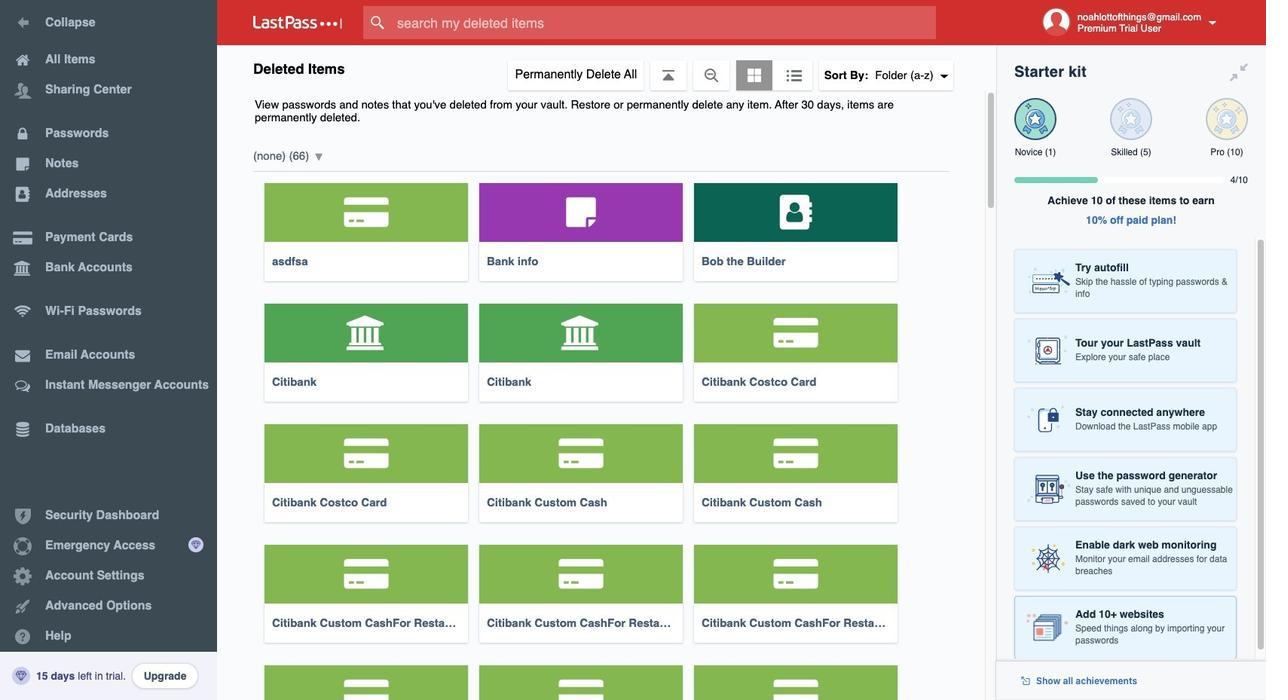 Task type: describe. For each thing, give the bounding box(es) containing it.
main navigation navigation
[[0, 0, 217, 701]]



Task type: vqa. For each thing, say whether or not it's contained in the screenshot.
search my vault text box
no



Task type: locate. For each thing, give the bounding box(es) containing it.
Search search field
[[363, 6, 966, 39]]

search my deleted items text field
[[363, 6, 966, 39]]

lastpass image
[[253, 16, 342, 29]]

vault options navigation
[[217, 45, 997, 90]]



